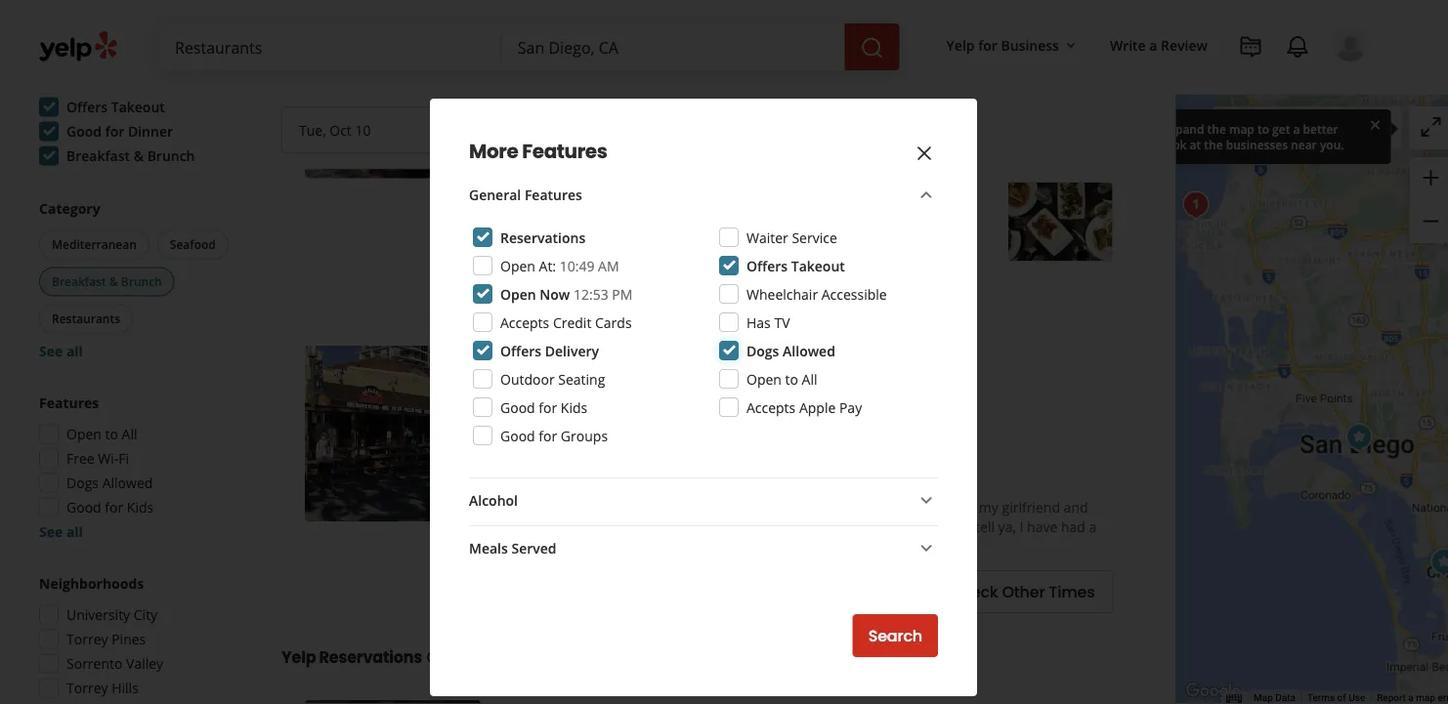 Task type: describe. For each thing, give the bounding box(es) containing it.
valley
[[126, 655, 163, 673]]

a inside "element"
[[1150, 36, 1158, 54]]

seating
[[575, 277, 616, 294]]

reservation for 16 reservation v2 image
[[627, 467, 703, 485]]

search button
[[853, 615, 938, 658]]

sammy's restaurant & bar
[[504, 2, 763, 29]]

ya,
[[999, 517, 1016, 536]]

as
[[1298, 119, 1313, 138]]

see all for category
[[39, 342, 83, 361]]

more
[[469, 138, 518, 165]]

0 vertical spatial breakfast & brunch
[[66, 147, 195, 165]]

1 off from the left
[[593, 222, 611, 241]]

to left tell
[[959, 517, 972, 536]]

write a review link
[[1102, 27, 1216, 63]]

expand the map to get a better look at the businesses near you. tooltip
[[1147, 109, 1391, 164]]

accessible
[[822, 285, 887, 303]]

torrey for torrey hills
[[66, 679, 108, 698]]

features for more features
[[522, 138, 607, 165]]

use
[[1349, 693, 1366, 704]]

16 checkmark v2 image
[[713, 277, 729, 293]]

gluten-free button
[[504, 65, 581, 85]]

expand
[[1163, 121, 1205, 137]]

tell
[[976, 517, 995, 536]]

free wi-fi
[[66, 450, 129, 468]]

hills
[[112, 679, 139, 698]]

zoom in image
[[1420, 166, 1443, 190]]

wi-
[[98, 450, 119, 468]]

& down dinner
[[134, 147, 144, 165]]

restaurants button
[[39, 304, 133, 334]]

to left eat
[[742, 517, 755, 536]]

(555
[[641, 378, 668, 397]]

kids inside group
[[127, 498, 154, 517]]

0 vertical spatial takeout
[[111, 98, 165, 116]]

open up 16 checkmark v2 image
[[500, 257, 536, 275]]

Time field
[[473, 110, 657, 153]]

bars for hookah bars
[[704, 410, 730, 426]]

salad
[[638, 67, 669, 83]]

close image
[[1368, 116, 1384, 133]]

times
[[1049, 581, 1095, 603]]

seafood button
[[157, 230, 229, 260]]

terms of use link
[[1308, 693, 1366, 704]]

pizza link
[[589, 65, 626, 85]]

pm for open now 12:49 pm
[[178, 24, 199, 43]]

moves
[[1348, 119, 1390, 138]]

daily
[[606, 203, 641, 221]]

something
[[670, 517, 738, 536]]

open up the sports
[[747, 370, 782, 389]]

american (traditional) link
[[504, 408, 644, 428]]

delivery inside the more features dialog
[[545, 342, 599, 360]]

slideshow element for gaslamp bbq
[[305, 346, 481, 522]]

good up opens
[[500, 398, 535, 417]]

yelp for business button
[[939, 27, 1087, 63]]

1 vertical spatial allowed
[[102, 474, 153, 493]]

category
[[39, 199, 100, 218]]

specials
[[603, 123, 653, 142]]

0 vertical spatial brunch
[[147, 147, 195, 165]]

good down american
[[500, 427, 535, 445]]

outdoor seating
[[524, 277, 616, 294]]

(traditional)
[[568, 410, 640, 426]]

make for 16 reservation v2 icon
[[524, 147, 559, 165]]

at:
[[539, 257, 556, 275]]

salad link
[[634, 65, 673, 85]]

outdoor seating
[[500, 370, 605, 389]]

an for 16 reservation v2 image
[[562, 467, 578, 485]]

got
[[935, 517, 955, 536]]

good down free wi-fi
[[66, 498, 101, 517]]

place
[[610, 498, 643, 516]]

hour
[[568, 203, 602, 221]]

con
[[871, 517, 896, 536]]

open down gluten-
[[504, 96, 541, 115]]

accepts for accepts credit cards
[[500, 313, 550, 332]]

16 speech v2 image
[[504, 500, 520, 516]]

sammy's restaurant & bar image
[[1425, 543, 1449, 583]]

make for 16 reservation v2 image
[[524, 467, 559, 485]]

breakfast inside "button"
[[52, 274, 106, 290]]

delivery inside group
[[111, 49, 165, 67]]

features for general features
[[525, 185, 582, 204]]

online for 16 reservation v2 icon
[[582, 147, 624, 165]]

to down the place
[[621, 517, 634, 536]]

gluten-
[[508, 67, 551, 83]]

2 i from the left
[[1020, 517, 1024, 536]]

lot…"
[[526, 537, 558, 556]]

more features
[[469, 138, 607, 165]]

slideshow element for sammy's restaurant & bar
[[305, 2, 481, 178]]

restaurant
[[595, 2, 705, 29]]

group containing open now
[[33, 0, 242, 172]]

gaslamp bbq link
[[504, 346, 636, 373]]

pm for open now 12:53 pm
[[612, 285, 633, 303]]

4.3 star rating image
[[504, 36, 610, 56]]

google image
[[1181, 679, 1246, 705]]

features inside group
[[39, 394, 99, 412]]

hookah
[[656, 410, 701, 426]]

neighborhoods
[[39, 575, 144, 593]]

offers takeout inside the more features dialog
[[747, 257, 845, 275]]

american (traditional) button
[[504, 408, 644, 428]]

american (traditional)
[[508, 410, 640, 426]]

hour
[[569, 123, 599, 142]]

you.
[[1320, 136, 1344, 152]]

write
[[1110, 36, 1146, 54]]

offers delivery inside the more features dialog
[[500, 342, 599, 360]]

alcohol button
[[469, 489, 938, 514]]

reviews)
[[672, 378, 725, 397]]

happy for happy hour specials
[[524, 123, 565, 142]]

3.7 star rating image
[[504, 379, 610, 399]]

2 vertical spatial of
[[1338, 693, 1347, 704]]

apple
[[799, 398, 836, 417]]

pizza button
[[589, 65, 626, 85]]

map for to
[[1229, 121, 1255, 137]]

group containing neighborhoods
[[33, 574, 242, 705]]

for inside button
[[979, 36, 998, 54]]

offers down 'open now 12:49 pm'
[[66, 49, 108, 67]]

kids inside the more features dialog
[[561, 398, 588, 417]]

online for 16 reservation v2 image
[[582, 467, 624, 485]]

comic
[[827, 517, 867, 536]]

16 reservation v2 image
[[504, 468, 520, 484]]

group containing features
[[33, 393, 242, 542]]

expand the map to get a better look at the businesses near you.
[[1163, 121, 1344, 152]]

sorrento valley
[[66, 655, 163, 673]]

home
[[686, 498, 724, 516]]

olive & basil image
[[1177, 186, 1216, 225]]

wine
[[784, 222, 814, 241]]

good left dinner
[[66, 122, 102, 141]]

previous image
[[313, 422, 336, 446]]

happy hour specials
[[524, 123, 653, 142]]

opens
[[504, 439, 548, 458]]

projects image
[[1239, 35, 1263, 59]]

businesses
[[1226, 136, 1288, 152]]

2 off from the left
[[763, 222, 780, 241]]

see all button for category
[[39, 342, 83, 361]]

make an online reservation for 16 reservation v2 icon
[[524, 147, 703, 165]]

happy hour daily 3-6pm we offer ½ off of our shareables & $2 off wine and beer glasses
[[521, 203, 924, 241]]

zoom out image
[[1420, 210, 1443, 233]]

map for err
[[1416, 693, 1436, 704]]

offer
[[545, 222, 576, 241]]

sports
[[746, 410, 783, 426]]

offers up good for dinner
[[66, 98, 108, 116]]

gluten-free
[[508, 67, 577, 83]]

reservation for 16 reservation v2 icon
[[627, 147, 703, 165]]

to inside the more features dialog
[[785, 370, 799, 389]]

24 chevron down v2 image for served
[[915, 537, 938, 560]]

open at: 10:49 am
[[500, 257, 619, 275]]

more features dialog
[[0, 0, 1449, 705]]

open up free wi-fi
[[66, 425, 102, 444]]

pines
[[112, 630, 146, 649]]

2 vertical spatial reservations
[[319, 646, 422, 668]]

$2
[[743, 222, 759, 241]]

0 horizontal spatial free
[[66, 450, 94, 468]]

see for category
[[39, 342, 63, 361]]

search for search
[[869, 626, 923, 648]]

user actions element
[[931, 24, 1396, 145]]

near
[[1291, 136, 1317, 152]]

girlfriend
[[1002, 498, 1060, 516]]

a inside expand the map to get a better look at the businesses near you.
[[1294, 121, 1300, 137]]

grab
[[638, 517, 667, 536]]

open to all inside the more features dialog
[[747, 370, 818, 389]]

and inside happy hour daily 3-6pm we offer ½ off of our shareables & $2 off wine and beer glasses
[[817, 222, 842, 241]]

with
[[948, 498, 976, 516]]

torrey hills
[[66, 679, 139, 698]]

see all button for features
[[39, 523, 83, 541]]

to inside group
[[105, 425, 118, 444]]

yelp for yelp reservations
[[281, 646, 316, 668]]

dogs inside group
[[66, 474, 99, 493]]

good for groups
[[500, 427, 608, 445]]

0 vertical spatial breakfast
[[66, 147, 130, 165]]

more
[[561, 537, 598, 556]]

meals served button
[[469, 537, 938, 562]]

16 chevron down v2 image
[[1063, 38, 1079, 53]]

sammy's
[[504, 2, 590, 29]]



Task type: vqa. For each thing, say whether or not it's contained in the screenshot.
leftmost 2
no



Task type: locate. For each thing, give the bounding box(es) containing it.
and down 'here'
[[899, 517, 924, 536]]

free
[[551, 67, 577, 83], [66, 450, 94, 468]]

here
[[915, 498, 945, 516]]

better
[[1303, 121, 1339, 137]]

1 horizontal spatial search
[[1252, 119, 1295, 138]]

outdoor for outdoor seating
[[524, 277, 572, 294]]

0 vertical spatial offers takeout
[[66, 98, 165, 116]]

1 vertical spatial all
[[66, 342, 83, 361]]

reservations up good for dinner
[[66, 73, 152, 92]]

delivery down 'open now 12:49 pm'
[[111, 49, 165, 67]]

open to all up free wi-fi
[[66, 425, 137, 444]]

torrey for torrey pines
[[66, 630, 108, 649]]

2 reservation from the top
[[627, 467, 703, 485]]

to
[[1258, 121, 1270, 137], [785, 370, 799, 389], [105, 425, 118, 444], [621, 517, 634, 536], [742, 517, 755, 536], [959, 517, 972, 536]]

gaslamp for gaslamp
[[824, 409, 881, 428]]

our
[[631, 222, 653, 241], [526, 517, 548, 536]]

out
[[753, 498, 775, 516]]

happy for happy hour daily 3-6pm we offer ½ off of our shareables & $2 off wine and beer glasses
[[521, 203, 565, 221]]

now for 12:53
[[540, 285, 570, 303]]

nowhere.
[[795, 498, 855, 516]]

close image
[[913, 142, 936, 165]]

1 bars from the left
[[704, 410, 730, 426]]

expand map image
[[1420, 115, 1443, 139]]

2 online from the top
[[582, 467, 624, 485]]

make
[[524, 147, 559, 165], [524, 467, 559, 485]]

breakfast & brunch down good for dinner
[[66, 147, 195, 165]]

0 vertical spatial allowed
[[783, 342, 836, 360]]

1 make from the top
[[524, 147, 559, 165]]

next image
[[450, 79, 473, 102]]

0 horizontal spatial takeout
[[111, 98, 165, 116]]

make an online reservation down specials
[[524, 147, 703, 165]]

the
[[1208, 121, 1226, 137], [1205, 136, 1223, 152]]

0 vertical spatial kids
[[561, 398, 588, 417]]

1 i from the left
[[927, 517, 931, 536]]

12:49
[[140, 24, 175, 43]]

has
[[747, 313, 771, 332]]

2 torrey from the top
[[66, 679, 108, 698]]

see all up neighborhoods on the left of page
[[39, 523, 83, 541]]

gaslamp bbq image
[[305, 346, 481, 522]]

0 horizontal spatial delivery
[[111, 49, 165, 67]]

brunch down dinner
[[147, 147, 195, 165]]

1 slideshow element from the top
[[305, 2, 481, 178]]

bars for sports bars
[[786, 410, 813, 426]]

free down 4.3 star rating image
[[551, 67, 577, 83]]

24 chevron down v2 image inside meals served dropdown button
[[915, 537, 938, 560]]

1 vertical spatial search
[[869, 626, 923, 648]]

1 horizontal spatial delivery
[[545, 342, 599, 360]]

0 vertical spatial all
[[802, 370, 818, 389]]

24 chevron down v2 image inside general features "dropdown button"
[[915, 183, 938, 207]]

16 reservation v2 image
[[504, 149, 520, 164]]

gaslamp bbq image
[[1340, 418, 1379, 457]]

3-
[[644, 203, 656, 221]]

0 horizontal spatial and
[[817, 222, 842, 241]]

look
[[1163, 136, 1187, 152]]

open to all inside group
[[66, 425, 137, 444]]

all inside the more features dialog
[[802, 370, 818, 389]]

1 vertical spatial all
[[122, 425, 137, 444]]

see
[[39, 342, 63, 361], [39, 523, 63, 541]]

offers delivery down 'open now 12:49 pm'
[[66, 49, 165, 67]]

1 see all from the top
[[39, 342, 83, 361]]

seating
[[558, 370, 605, 389]]

off right ½
[[593, 222, 611, 241]]

takeout
[[111, 98, 165, 116], [791, 257, 845, 275], [733, 277, 779, 294]]

an down "hour"
[[562, 147, 578, 165]]

gluten-free link
[[504, 65, 581, 85]]

takeout up dinner
[[111, 98, 165, 116]]

0 vertical spatial happy
[[524, 123, 565, 142]]

make right 16 reservation v2 image
[[524, 467, 559, 485]]

16 info v2 image
[[426, 650, 442, 666]]

24 chevron down v2 image
[[915, 183, 938, 207], [915, 537, 938, 560]]

0 vertical spatial good for kids
[[500, 398, 588, 417]]

terms
[[1308, 693, 1335, 704]]

reservations left the 16 info v2 icon
[[319, 646, 422, 668]]

an down 7
[[562, 467, 578, 485]]

search inside search button
[[869, 626, 923, 648]]

2 see from the top
[[39, 523, 63, 541]]

stopped
[[858, 498, 912, 516]]

good for kids inside the more features dialog
[[500, 398, 588, 417]]

1 vertical spatial our
[[526, 517, 548, 536]]

see down restaurants button
[[39, 342, 63, 361]]

yelp for business
[[947, 36, 1059, 54]]

allowed inside the more features dialog
[[783, 342, 836, 360]]

group containing category
[[35, 199, 242, 361]]

notifications image
[[1286, 35, 1310, 59]]

2 see all button from the top
[[39, 523, 83, 541]]

0 horizontal spatial dogs
[[66, 474, 99, 493]]

map region
[[986, 0, 1449, 705]]

reservations up at:
[[500, 228, 586, 247]]

review
[[1161, 36, 1208, 54]]

pm right 12:49
[[178, 24, 199, 43]]

free inside 'button'
[[551, 67, 577, 83]]

all left day
[[544, 96, 561, 115]]

2 bars from the left
[[786, 410, 813, 426]]

breakfast & brunch inside "button"
[[52, 274, 162, 290]]

sorrento
[[66, 655, 123, 673]]

offers takeout down the waiter service
[[747, 257, 845, 275]]

0 vertical spatial our
[[631, 222, 653, 241]]

0 horizontal spatial yelp
[[281, 646, 316, 668]]

general features
[[469, 185, 582, 204]]

open
[[66, 24, 102, 43], [504, 96, 541, 115], [500, 257, 536, 275], [500, 285, 536, 303], [747, 370, 782, 389], [66, 425, 102, 444]]

map left err
[[1416, 693, 1436, 704]]

university city
[[66, 606, 157, 625]]

0 vertical spatial make
[[524, 147, 559, 165]]

2 vertical spatial and
[[899, 517, 924, 536]]

a right had
[[1089, 517, 1097, 536]]

0 horizontal spatial off
[[593, 222, 611, 241]]

all up fi
[[122, 425, 137, 444]]

accepts credit cards
[[500, 313, 632, 332]]

0 horizontal spatial our
[[526, 517, 548, 536]]

pizza
[[593, 67, 622, 83]]

yelp
[[947, 36, 975, 54], [281, 646, 316, 668]]

search for search as map moves
[[1252, 119, 1295, 138]]

1 horizontal spatial bars
[[786, 410, 813, 426]]

dogs down free wi-fi
[[66, 474, 99, 493]]

(555 reviews)
[[641, 378, 725, 397]]

map right as
[[1316, 119, 1345, 138]]

bar
[[730, 2, 763, 29]]

1 vertical spatial happy
[[521, 203, 565, 221]]

a right write
[[1150, 36, 1158, 54]]

0 vertical spatial see
[[39, 342, 63, 361]]

& down mediterranean button
[[109, 274, 118, 290]]

& left $2
[[730, 222, 740, 241]]

2 horizontal spatial takeout
[[791, 257, 845, 275]]

hookah bars link
[[652, 408, 734, 428]]

0 vertical spatial reservations
[[66, 73, 152, 92]]

open left 12:49
[[66, 24, 102, 43]]

good for kids inside group
[[66, 498, 154, 517]]

& inside "button"
[[109, 274, 118, 290]]

now for 12:49
[[106, 24, 136, 43]]

reservations
[[66, 73, 152, 92], [500, 228, 586, 247], [319, 646, 422, 668]]

2 horizontal spatial of
[[1338, 693, 1347, 704]]

university
[[66, 606, 130, 625]]

1 vertical spatial see
[[39, 523, 63, 541]]

general
[[469, 185, 521, 204]]

yelp for yelp for business
[[947, 36, 975, 54]]

group
[[33, 0, 242, 172], [1410, 157, 1449, 243], [35, 199, 242, 361], [33, 393, 242, 542], [33, 574, 242, 705]]

0 vertical spatial dogs allowed
[[747, 342, 836, 360]]

0 vertical spatial all
[[544, 96, 561, 115]]

0 vertical spatial outdoor
[[524, 277, 572, 294]]

a right was
[[675, 498, 683, 516]]

opens in 7 min
[[504, 439, 606, 458]]

1 vertical spatial accepts
[[747, 398, 796, 417]]

2 an from the top
[[562, 467, 578, 485]]

free left wi-
[[66, 450, 94, 468]]

1 make an online reservation from the top
[[524, 147, 703, 165]]

1 vertical spatial dogs allowed
[[66, 474, 153, 493]]

gaslamp for gaslamp bbq
[[504, 346, 589, 373]]

1 vertical spatial gaslamp
[[824, 409, 881, 428]]

of inside happy hour daily 3-6pm we offer ½ off of our shareables & $2 off wine and beer glasses
[[614, 222, 627, 241]]

dogs allowed inside the more features dialog
[[747, 342, 836, 360]]

0 horizontal spatial offers takeout
[[66, 98, 165, 116]]

run
[[727, 498, 749, 516]]

an
[[562, 147, 578, 165], [562, 467, 578, 485]]

2 vertical spatial features
[[39, 394, 99, 412]]

beer
[[845, 222, 875, 241]]

outdoor
[[524, 277, 572, 294], [500, 370, 555, 389]]

1 horizontal spatial all
[[802, 370, 818, 389]]

to up accepts apple pay
[[785, 370, 799, 389]]

open now 12:49 pm
[[66, 24, 199, 43]]

dinner
[[128, 122, 173, 141]]

& left bar
[[710, 2, 724, 29]]

happy down open all day
[[524, 123, 565, 142]]

1 vertical spatial features
[[525, 185, 582, 204]]

wheelchair
[[747, 285, 818, 303]]

dogs allowed down wi-
[[66, 474, 153, 493]]

16 checkmark v2 image
[[504, 277, 520, 293]]

0 vertical spatial free
[[551, 67, 577, 83]]

of right out
[[778, 498, 791, 516]]

torrey pines
[[66, 630, 146, 649]]

takeout up wheelchair accessible
[[791, 257, 845, 275]]

0 vertical spatial search
[[1252, 119, 1295, 138]]

our up lot…"
[[526, 517, 548, 536]]

good for kids down wi-
[[66, 498, 154, 517]]

0 horizontal spatial kids
[[127, 498, 154, 517]]

offers up outdoor seating
[[500, 342, 542, 360]]

one
[[552, 517, 576, 536]]

0 vertical spatial reservation
[[627, 147, 703, 165]]

1 reservation from the top
[[627, 147, 703, 165]]

to left get
[[1258, 121, 1270, 137]]

(555 reviews) link
[[641, 377, 725, 398]]

2 slideshow element from the top
[[305, 346, 481, 522]]

friend
[[579, 517, 618, 536]]

previous image
[[313, 79, 336, 102]]

1 horizontal spatial now
[[540, 285, 570, 303]]

had
[[1061, 517, 1086, 536]]

torrey
[[66, 630, 108, 649], [66, 679, 108, 698]]

kids
[[561, 398, 588, 417], [127, 498, 154, 517]]

12:53
[[574, 285, 609, 303]]

sports bars
[[746, 410, 813, 426]]

1 vertical spatial now
[[540, 285, 570, 303]]

0 horizontal spatial of
[[614, 222, 627, 241]]

all for category
[[66, 342, 83, 361]]

happy up we
[[521, 203, 565, 221]]

slideshow element
[[305, 2, 481, 178], [305, 346, 481, 522]]

1 vertical spatial make
[[524, 467, 559, 485]]

features
[[522, 138, 607, 165], [525, 185, 582, 204], [39, 394, 99, 412]]

0 vertical spatial features
[[522, 138, 607, 165]]

gaslamp bbq
[[504, 346, 636, 373]]

1 vertical spatial offers delivery
[[500, 342, 599, 360]]

an for 16 reservation v2 icon
[[562, 147, 578, 165]]

map left get
[[1229, 121, 1255, 137]]

service
[[792, 228, 837, 247]]

1 an from the top
[[562, 147, 578, 165]]

sammy's restaurant & bar image
[[305, 2, 481, 178]]

now left 12:49
[[106, 24, 136, 43]]

1 vertical spatial see all
[[39, 523, 83, 541]]

to inside expand the map to get a better look at the businesses near you.
[[1258, 121, 1270, 137]]

1 see all button from the top
[[39, 342, 83, 361]]

yelp inside yelp for business button
[[947, 36, 975, 54]]

None search field
[[159, 23, 904, 70]]

Select a date text field
[[283, 108, 471, 151]]

see for features
[[39, 523, 63, 541]]

2 horizontal spatial reservations
[[500, 228, 586, 247]]

and left beer
[[817, 222, 842, 241]]

all up neighborhoods on the left of page
[[66, 523, 83, 541]]

accepts apple pay
[[747, 398, 862, 417]]

i right ya,
[[1020, 517, 1024, 536]]

offers takeout up good for dinner
[[66, 98, 165, 116]]

has tv
[[747, 313, 790, 332]]

groups
[[561, 427, 608, 445]]

offers down waiter
[[747, 257, 788, 275]]

business
[[1001, 36, 1059, 54]]

delivery down credit
[[545, 342, 599, 360]]

off
[[593, 222, 611, 241], [763, 222, 780, 241]]

map
[[1254, 693, 1273, 704]]

2 horizontal spatial map
[[1416, 693, 1436, 704]]

24 chevron down v2 image for features
[[915, 183, 938, 207]]

now inside the more features dialog
[[540, 285, 570, 303]]

0 vertical spatial dogs
[[747, 342, 779, 360]]

search image
[[861, 36, 884, 60]]

all
[[802, 370, 818, 389], [122, 425, 137, 444]]

i left got
[[927, 517, 931, 536]]

see all button up neighborhoods on the left of page
[[39, 523, 83, 541]]

see all for features
[[39, 523, 83, 541]]

1 vertical spatial offers takeout
[[747, 257, 845, 275]]

1 horizontal spatial reservations
[[319, 646, 422, 668]]

our inside "sooooo this place was a home run out of nowhere. stopped here with my girlfriend and our one friend to grab something to eat during comic con and i got to tell ya, i have had a lot…"
[[526, 517, 548, 536]]

features down day
[[522, 138, 607, 165]]

see all down restaurants button
[[39, 342, 83, 361]]

1 vertical spatial reservations
[[500, 228, 586, 247]]

1 vertical spatial slideshow element
[[305, 346, 481, 522]]

see up neighborhoods on the left of page
[[39, 523, 63, 541]]

0 vertical spatial slideshow element
[[305, 2, 481, 178]]

kids down fi
[[127, 498, 154, 517]]

allowed down fi
[[102, 474, 153, 493]]

1 horizontal spatial yelp
[[947, 36, 975, 54]]

0 horizontal spatial now
[[106, 24, 136, 43]]

24 chevron down v2 image down got
[[915, 537, 938, 560]]

brunch inside "button"
[[121, 274, 162, 290]]

features up offer
[[525, 185, 582, 204]]

outdoor inside the more features dialog
[[500, 370, 555, 389]]

takeout inside the more features dialog
[[791, 257, 845, 275]]

0 horizontal spatial gaslamp
[[504, 346, 589, 373]]

24 chevron down v2 image down close icon
[[915, 183, 938, 207]]

1 vertical spatial pm
[[612, 285, 633, 303]]

1 horizontal spatial dogs
[[747, 342, 779, 360]]

reservations inside the more features dialog
[[500, 228, 586, 247]]

shareables
[[657, 222, 726, 241]]

offers delivery inside group
[[66, 49, 165, 67]]

1 torrey from the top
[[66, 630, 108, 649]]

pay
[[840, 398, 862, 417]]

dogs inside the more features dialog
[[747, 342, 779, 360]]

allowed down tv
[[783, 342, 836, 360]]

0 vertical spatial make an online reservation
[[524, 147, 703, 165]]

1 horizontal spatial our
[[631, 222, 653, 241]]

reservation
[[627, 147, 703, 165], [627, 467, 703, 485]]

1 vertical spatial online
[[582, 467, 624, 485]]

off right $2
[[763, 222, 780, 241]]

1 horizontal spatial and
[[899, 517, 924, 536]]

1 vertical spatial and
[[1064, 498, 1088, 516]]

to up wi-
[[105, 425, 118, 444]]

1 vertical spatial delivery
[[545, 342, 599, 360]]

0 horizontal spatial open to all
[[66, 425, 137, 444]]

pm up "cards"
[[612, 285, 633, 303]]

breakfast & brunch button
[[39, 267, 175, 297]]

open down open at: 10:49 am at left top
[[500, 285, 536, 303]]

data
[[1276, 693, 1296, 704]]

sports bars button
[[742, 408, 816, 428]]

0 vertical spatial open to all
[[747, 370, 818, 389]]

0 horizontal spatial map
[[1229, 121, 1255, 137]]

and up had
[[1064, 498, 1088, 516]]

this
[[583, 498, 606, 516]]

1 vertical spatial breakfast & brunch
[[52, 274, 162, 290]]

happy inside happy hour daily 3-6pm we offer ½ off of our shareables & $2 off wine and beer glasses
[[521, 203, 565, 221]]

1 vertical spatial see all button
[[39, 523, 83, 541]]

1 vertical spatial kids
[[127, 498, 154, 517]]

2 24 chevron down v2 image from the top
[[915, 537, 938, 560]]

breakfast down good for dinner
[[66, 147, 130, 165]]

make an online reservation for 16 reservation v2 image
[[524, 467, 703, 485]]

wheelchair accessible
[[747, 285, 887, 303]]

outdoor down at:
[[524, 277, 572, 294]]

keyboard shortcuts image
[[1227, 694, 1242, 704]]

offers takeout inside group
[[66, 98, 165, 116]]

0 horizontal spatial allowed
[[102, 474, 153, 493]]

make right 16 reservation v2 icon
[[524, 147, 559, 165]]

2 make from the top
[[524, 467, 559, 485]]

we
[[521, 222, 541, 241]]

for
[[979, 36, 998, 54], [105, 122, 124, 141], [539, 398, 557, 417], [539, 427, 557, 445], [105, 498, 123, 517]]

1 horizontal spatial of
[[778, 498, 791, 516]]

2 horizontal spatial and
[[1064, 498, 1088, 516]]

make an online reservation up the place
[[524, 467, 703, 485]]

0 vertical spatial online
[[582, 147, 624, 165]]

sammy's restaurant & bar link
[[504, 2, 763, 29]]

1 see from the top
[[39, 342, 63, 361]]

our down 3-
[[631, 222, 653, 241]]

0 vertical spatial offers delivery
[[66, 49, 165, 67]]

torrey up sorrento
[[66, 630, 108, 649]]

map for moves
[[1316, 119, 1345, 138]]

report a map err link
[[1377, 693, 1449, 704]]

24 chevron down v2 image
[[915, 489, 938, 513]]

breakfast up restaurants
[[52, 274, 106, 290]]

1 horizontal spatial accepts
[[747, 398, 796, 417]]

open to all up accepts apple pay
[[747, 370, 818, 389]]

0 vertical spatial torrey
[[66, 630, 108, 649]]

1 24 chevron down v2 image from the top
[[915, 183, 938, 207]]

0 horizontal spatial good for kids
[[66, 498, 154, 517]]

pm inside the more features dialog
[[612, 285, 633, 303]]

2 make an online reservation from the top
[[524, 467, 703, 485]]

2 vertical spatial all
[[66, 523, 83, 541]]

all for features
[[66, 523, 83, 541]]

torrey down sorrento
[[66, 679, 108, 698]]

fi
[[119, 450, 129, 468]]

a right get
[[1294, 121, 1300, 137]]

of inside "sooooo this place was a home run out of nowhere. stopped here with my girlfriend and our one friend to grab something to eat during comic con and i got to tell ya, i have had a lot…"
[[778, 498, 791, 516]]

accepts for accepts apple pay
[[747, 398, 796, 417]]

online down happy hour specials
[[582, 147, 624, 165]]

1 online from the top
[[582, 147, 624, 165]]

1 horizontal spatial takeout
[[733, 277, 779, 294]]

1 horizontal spatial kids
[[561, 398, 588, 417]]

good for kids
[[500, 398, 588, 417], [66, 498, 154, 517]]

features inside general features "dropdown button"
[[525, 185, 582, 204]]

err
[[1438, 693, 1449, 704]]

0 horizontal spatial offers delivery
[[66, 49, 165, 67]]

reservations inside group
[[66, 73, 152, 92]]

meals
[[469, 539, 508, 558]]

& inside happy hour daily 3-6pm we offer ½ off of our shareables & $2 off wine and beer glasses
[[730, 222, 740, 241]]

a right report
[[1409, 693, 1414, 704]]

brunch down mediterranean button
[[121, 274, 162, 290]]

map data
[[1254, 693, 1296, 704]]

at
[[1190, 136, 1201, 152]]

open now 12:53 pm
[[500, 285, 633, 303]]

1 vertical spatial good for kids
[[66, 498, 154, 517]]

outdoor up american
[[500, 370, 555, 389]]

of down "daily" at left
[[614, 222, 627, 241]]

online down "min"
[[582, 467, 624, 485]]

1 horizontal spatial pm
[[612, 285, 633, 303]]

2 see all from the top
[[39, 523, 83, 541]]

of left use
[[1338, 693, 1347, 704]]

map inside expand the map to get a better look at the businesses near you.
[[1229, 121, 1255, 137]]

1 horizontal spatial good for kids
[[500, 398, 588, 417]]

takeout right 16 checkmark v2 icon
[[733, 277, 779, 294]]

terms of use
[[1308, 693, 1366, 704]]

all up accepts apple pay
[[802, 370, 818, 389]]

0 vertical spatial accepts
[[500, 313, 550, 332]]

1 vertical spatial reservation
[[627, 467, 703, 485]]

now down open at: 10:49 am at left top
[[540, 285, 570, 303]]

outdoor for outdoor seating
[[500, 370, 555, 389]]

0 horizontal spatial reservations
[[66, 73, 152, 92]]

1 horizontal spatial free
[[551, 67, 577, 83]]

0 horizontal spatial all
[[122, 425, 137, 444]]

gaslamp up 3.7 star rating image
[[504, 346, 589, 373]]

our inside happy hour daily 3-6pm we offer ½ off of our shareables & $2 off wine and beer glasses
[[631, 222, 653, 241]]



